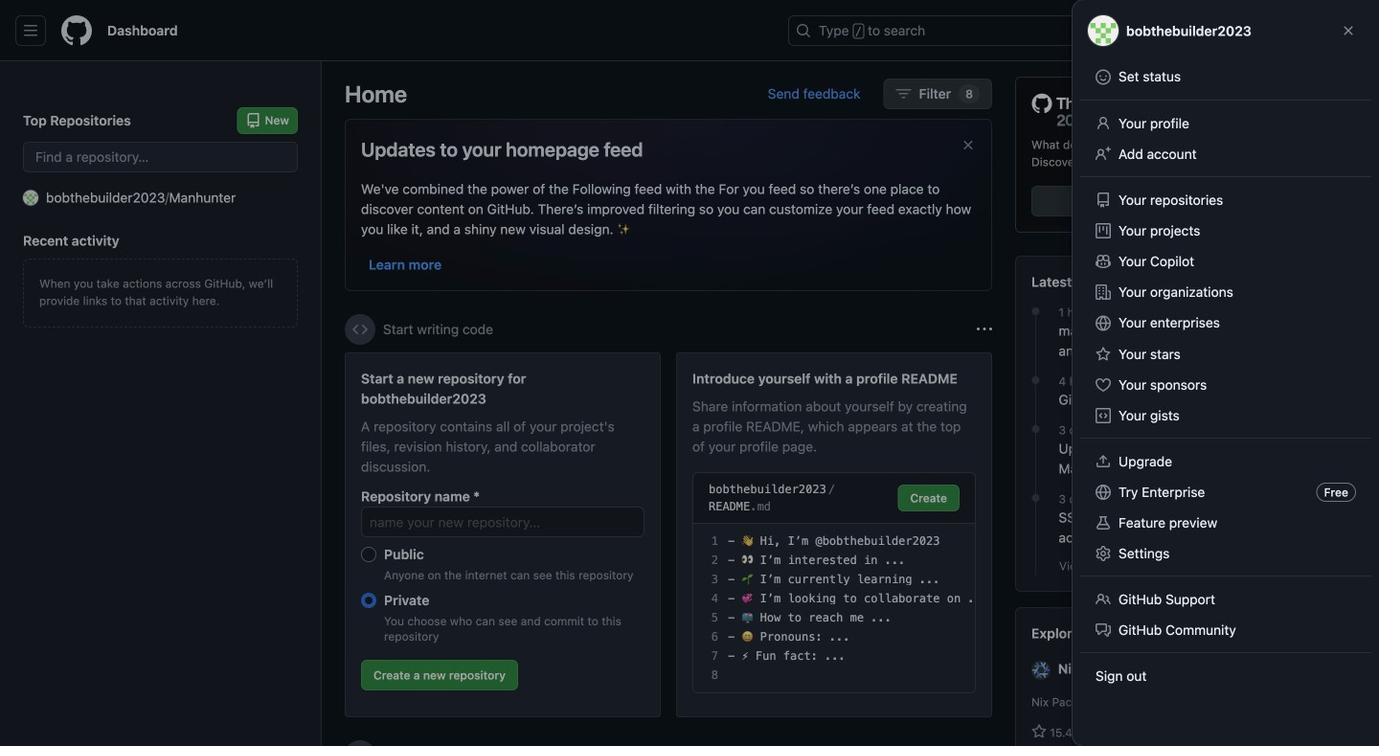 Task type: describe. For each thing, give the bounding box(es) containing it.
explore element
[[1016, 77, 1357, 746]]

star image
[[1032, 724, 1047, 740]]

issue opened image
[[1226, 23, 1242, 38]]

2 dot fill image from the top
[[1029, 373, 1044, 388]]

plus image
[[1160, 23, 1176, 38]]

1 dot fill image from the top
[[1029, 304, 1044, 319]]



Task type: vqa. For each thing, say whether or not it's contained in the screenshot.
fourth directory icon from the bottom
no



Task type: locate. For each thing, give the bounding box(es) containing it.
1 vertical spatial dot fill image
[[1029, 373, 1044, 388]]

account element
[[0, 61, 322, 746]]

0 vertical spatial dot fill image
[[1029, 304, 1044, 319]]

2 vertical spatial dot fill image
[[1029, 422, 1044, 437]]

triangle down image
[[1183, 23, 1199, 38]]

dot fill image
[[1029, 491, 1044, 506]]

dot fill image
[[1029, 304, 1044, 319], [1029, 373, 1044, 388], [1029, 422, 1044, 437]]

explore repositories navigation
[[1016, 608, 1357, 746]]

command palette image
[[1101, 23, 1116, 38]]

homepage image
[[61, 15, 92, 46]]

3 dot fill image from the top
[[1029, 422, 1044, 437]]



